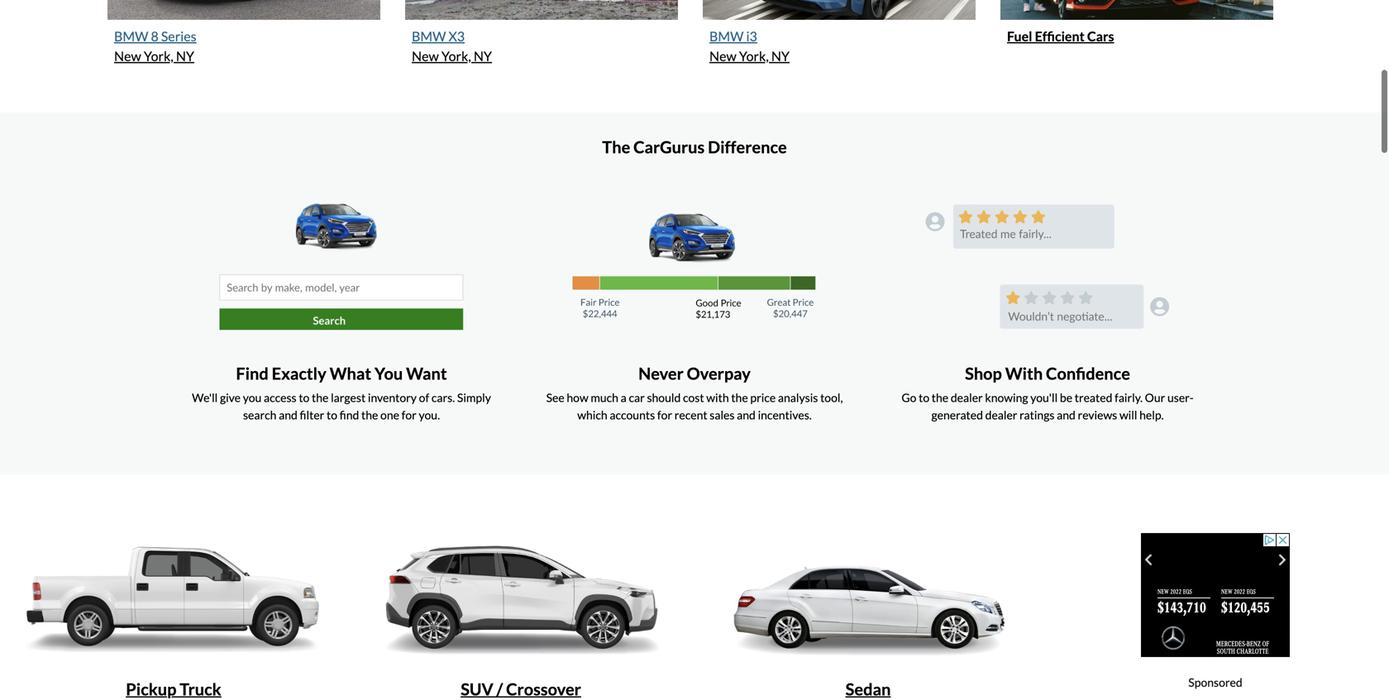 Task type: locate. For each thing, give the bounding box(es) containing it.
access
[[264, 391, 297, 405]]

and inside find exactly what you want we'll give you access to the largest inventory of cars. simply search and filter to find the one for you.
[[279, 408, 298, 422]]

recent
[[675, 408, 708, 422]]

efficient
[[1035, 28, 1085, 44]]

1 horizontal spatial dealer
[[985, 408, 1017, 422]]

bmw for bmw i3
[[709, 28, 744, 44]]

see
[[546, 391, 565, 405]]

to up filter
[[299, 391, 310, 405]]

truck
[[180, 680, 221, 700]]

tab list containing bmw 8 series
[[99, 0, 1290, 92]]

1 horizontal spatial and
[[737, 408, 756, 422]]

0 horizontal spatial york,
[[144, 48, 173, 64]]

bmw inside the bmw 8 series new york, ny
[[114, 28, 148, 44]]

0 horizontal spatial dealer
[[951, 391, 983, 405]]

2 horizontal spatial to
[[919, 391, 930, 405]]

never overpay see how much a car should cost with the price analysis tool, which accounts for recent sales and incentives.
[[546, 364, 843, 422]]

3 and from the left
[[1057, 408, 1076, 422]]

3 bmw from the left
[[709, 28, 744, 44]]

new inside bmw i3 new york, ny
[[709, 48, 737, 64]]

york, down i3
[[739, 48, 769, 64]]

2 horizontal spatial york,
[[739, 48, 769, 64]]

bmw inside bmw i3 new york, ny
[[709, 28, 744, 44]]

york, inside bmw i3 new york, ny
[[739, 48, 769, 64]]

and inside shop with confidence go to the dealer knowing you'll be treated fairly. our user- generated dealer ratings and reviews will help.
[[1057, 408, 1076, 422]]

0 horizontal spatial ny
[[176, 48, 194, 64]]

suv / crossover link
[[351, 504, 690, 700]]

and right sales
[[737, 408, 756, 422]]

for right the one
[[402, 408, 417, 422]]

york, down 8
[[144, 48, 173, 64]]

help.
[[1140, 408, 1164, 422]]

new
[[114, 48, 141, 64], [412, 48, 439, 64], [709, 48, 737, 64]]

2 horizontal spatial bmw
[[709, 28, 744, 44]]

bmw inside bmw x3 new york, ny
[[412, 28, 446, 44]]

a
[[621, 391, 627, 405]]

ny inside bmw x3 new york, ny
[[474, 48, 492, 64]]

1 horizontal spatial bmw
[[412, 28, 446, 44]]

tab list
[[99, 0, 1290, 92]]

and down 'be'
[[1057, 408, 1076, 422]]

the up generated
[[932, 391, 949, 405]]

the right with
[[731, 391, 748, 405]]

2 horizontal spatial and
[[1057, 408, 1076, 422]]

fuel efficient cars image
[[1001, 0, 1273, 20]]

2 new from the left
[[412, 48, 439, 64]]

0 horizontal spatial and
[[279, 408, 298, 422]]

what
[[330, 364, 371, 384]]

bmw
[[114, 28, 148, 44], [412, 28, 446, 44], [709, 28, 744, 44]]

shop
[[965, 364, 1002, 384]]

york, for bmw i3 new york, ny
[[739, 48, 769, 64]]

1 bmw from the left
[[114, 28, 148, 44]]

new inside the bmw 8 series new york, ny
[[114, 48, 141, 64]]

bmw left x3
[[412, 28, 446, 44]]

ny inside bmw i3 new york, ny
[[771, 48, 790, 64]]

to inside shop with confidence go to the dealer knowing you'll be treated fairly. our user- generated dealer ratings and reviews will help.
[[919, 391, 930, 405]]

shop with confidence go to the dealer knowing you'll be treated fairly. our user- generated dealer ratings and reviews will help.
[[902, 364, 1194, 422]]

search
[[243, 408, 277, 422]]

york, inside the bmw 8 series new york, ny
[[144, 48, 173, 64]]

0 horizontal spatial for
[[402, 408, 417, 422]]

which
[[577, 408, 607, 422]]

2 ny from the left
[[474, 48, 492, 64]]

how
[[567, 391, 588, 405]]

treated
[[1075, 391, 1113, 405]]

the inside shop with confidence go to the dealer knowing you'll be treated fairly. our user- generated dealer ratings and reviews will help.
[[932, 391, 949, 405]]

of
[[419, 391, 429, 405]]

1 for from the left
[[402, 408, 417, 422]]

2 horizontal spatial new
[[709, 48, 737, 64]]

1 york, from the left
[[144, 48, 173, 64]]

3 york, from the left
[[739, 48, 769, 64]]

suv / crossover image
[[365, 504, 677, 680]]

1 horizontal spatial york,
[[441, 48, 471, 64]]

inventory
[[368, 391, 417, 405]]

for down should
[[657, 408, 672, 422]]

difference
[[708, 137, 787, 157]]

and for go
[[1057, 408, 1076, 422]]

suv / crossover
[[461, 680, 581, 700]]

and down the access
[[279, 408, 298, 422]]

want
[[406, 364, 447, 384]]

ny
[[176, 48, 194, 64], [474, 48, 492, 64], [771, 48, 790, 64]]

1 new from the left
[[114, 48, 141, 64]]

3 ny from the left
[[771, 48, 790, 64]]

york, down x3
[[441, 48, 471, 64]]

and
[[279, 408, 298, 422], [737, 408, 756, 422], [1057, 408, 1076, 422]]

you
[[375, 364, 403, 384]]

york,
[[144, 48, 173, 64], [441, 48, 471, 64], [739, 48, 769, 64]]

analysis
[[778, 391, 818, 405]]

new inside bmw x3 new york, ny
[[412, 48, 439, 64]]

dealer up generated
[[951, 391, 983, 405]]

overpay
[[687, 364, 751, 384]]

price
[[750, 391, 776, 405]]

2 for from the left
[[657, 408, 672, 422]]

accounts
[[610, 408, 655, 422]]

find
[[340, 408, 359, 422]]

you
[[243, 391, 262, 405]]

dealer down knowing
[[985, 408, 1017, 422]]

1 horizontal spatial for
[[657, 408, 672, 422]]

1 ny from the left
[[176, 48, 194, 64]]

to
[[299, 391, 310, 405], [919, 391, 930, 405], [327, 408, 337, 422]]

1 horizontal spatial new
[[412, 48, 439, 64]]

bmw left i3
[[709, 28, 744, 44]]

0 horizontal spatial bmw
[[114, 28, 148, 44]]

york, inside bmw x3 new york, ny
[[441, 48, 471, 64]]

for inside find exactly what you want we'll give you access to the largest inventory of cars. simply search and filter to find the one for you.
[[402, 408, 417, 422]]

0 vertical spatial dealer
[[951, 391, 983, 405]]

to left find
[[327, 408, 337, 422]]

bmw i3 new york, ny
[[709, 28, 790, 64]]

0 horizontal spatial new
[[114, 48, 141, 64]]

exactly
[[272, 364, 326, 384]]

bmw left 8
[[114, 28, 148, 44]]

1 horizontal spatial ny
[[474, 48, 492, 64]]

ny down bmw x3 image at left top
[[474, 48, 492, 64]]

series
[[161, 28, 196, 44]]

you'll
[[1031, 391, 1058, 405]]

3 new from the left
[[709, 48, 737, 64]]

ny down the "bmw i3" image
[[771, 48, 790, 64]]

dealer
[[951, 391, 983, 405], [985, 408, 1017, 422]]

2 and from the left
[[737, 408, 756, 422]]

bmw 8 series new york, ny
[[114, 28, 196, 64]]

fuel efficient cars link
[[992, 0, 1282, 59]]

pickup truck
[[126, 680, 221, 700]]

2 york, from the left
[[441, 48, 471, 64]]

with
[[706, 391, 729, 405]]

ny down series
[[176, 48, 194, 64]]

2 horizontal spatial ny
[[771, 48, 790, 64]]

bmw i3 image
[[703, 0, 976, 20]]

should
[[647, 391, 681, 405]]

reviews
[[1078, 408, 1117, 422]]

car
[[629, 391, 645, 405]]

to right go
[[919, 391, 930, 405]]

2 bmw from the left
[[412, 28, 446, 44]]

simply
[[457, 391, 491, 405]]

advertisement region
[[1127, 525, 1304, 666]]

bmw x3 image
[[405, 0, 678, 20]]

for
[[402, 408, 417, 422], [657, 408, 672, 422]]

ny for bmw i3 new york, ny
[[771, 48, 790, 64]]

give
[[220, 391, 241, 405]]

bmw for bmw x3
[[412, 28, 446, 44]]

1 and from the left
[[279, 408, 298, 422]]

will
[[1120, 408, 1137, 422]]

pickup
[[126, 680, 177, 700]]

the inside never overpay see how much a car should cost with the price analysis tool, which accounts for recent sales and incentives.
[[731, 391, 748, 405]]

the
[[312, 391, 329, 405], [731, 391, 748, 405], [932, 391, 949, 405], [361, 408, 378, 422]]



Task type: vqa. For each thing, say whether or not it's contained in the screenshot.
the plus icon
no



Task type: describe. For each thing, give the bounding box(es) containing it.
knowing
[[985, 391, 1028, 405]]

much
[[591, 391, 619, 405]]

find
[[236, 364, 269, 384]]

the left the one
[[361, 408, 378, 422]]

largest
[[331, 391, 366, 405]]

confidence
[[1046, 364, 1130, 384]]

0 horizontal spatial to
[[299, 391, 310, 405]]

york, for bmw x3 new york, ny
[[441, 48, 471, 64]]

new for bmw i3 new york, ny
[[709, 48, 737, 64]]

cars.
[[432, 391, 455, 405]]

sedan image
[[712, 504, 1025, 680]]

never overpay image
[[573, 198, 817, 336]]

for inside never overpay see how much a car should cost with the price analysis tool, which accounts for recent sales and incentives.
[[657, 408, 672, 422]]

ratings
[[1020, 408, 1055, 422]]

the cargurus difference
[[602, 137, 787, 157]]

sedan
[[846, 680, 891, 700]]

sales
[[710, 408, 735, 422]]

1 horizontal spatial to
[[327, 408, 337, 422]]

with
[[1005, 364, 1043, 384]]

go
[[902, 391, 917, 405]]

ny for bmw x3 new york, ny
[[474, 48, 492, 64]]

i3
[[746, 28, 757, 44]]

generated
[[931, 408, 983, 422]]

sponsored
[[1189, 676, 1243, 690]]

x3
[[449, 28, 465, 44]]

sedan link
[[699, 504, 1038, 700]]

bmw x3 new york, ny
[[412, 28, 492, 64]]

1 vertical spatial dealer
[[985, 408, 1017, 422]]

the
[[602, 137, 630, 157]]

fuel efficient cars
[[1007, 28, 1114, 44]]

bmw for bmw 8 series
[[114, 28, 148, 44]]

fuel
[[1007, 28, 1032, 44]]

cost
[[683, 391, 704, 405]]

suv
[[461, 680, 493, 700]]

user-
[[1168, 391, 1194, 405]]

be
[[1060, 391, 1073, 405]]

one
[[380, 408, 399, 422]]

cargurus
[[634, 137, 705, 157]]

shop with confidence image
[[926, 198, 1170, 336]]

tool,
[[820, 391, 843, 405]]

the up filter
[[312, 391, 329, 405]]

you.
[[419, 408, 440, 422]]

crossover
[[506, 680, 581, 700]]

and for you
[[279, 408, 298, 422]]

we'll
[[192, 391, 218, 405]]

bmw 8 series image
[[107, 0, 380, 20]]

cars
[[1087, 28, 1114, 44]]

pickup truck image
[[17, 504, 330, 680]]

filter
[[300, 408, 324, 422]]

find exactly what you want we'll give you access to the largest inventory of cars. simply search and filter to find the one for you.
[[192, 364, 491, 422]]

and inside never overpay see how much a car should cost with the price analysis tool, which accounts for recent sales and incentives.
[[737, 408, 756, 422]]

ny inside the bmw 8 series new york, ny
[[176, 48, 194, 64]]

our
[[1145, 391, 1165, 405]]

pickup truck link
[[4, 504, 343, 700]]

fairly.
[[1115, 391, 1143, 405]]

8
[[151, 28, 159, 44]]

incentives.
[[758, 408, 812, 422]]

/
[[497, 680, 503, 700]]

find exactly what you want image
[[220, 198, 463, 336]]

new for bmw x3 new york, ny
[[412, 48, 439, 64]]

never
[[638, 364, 684, 384]]



